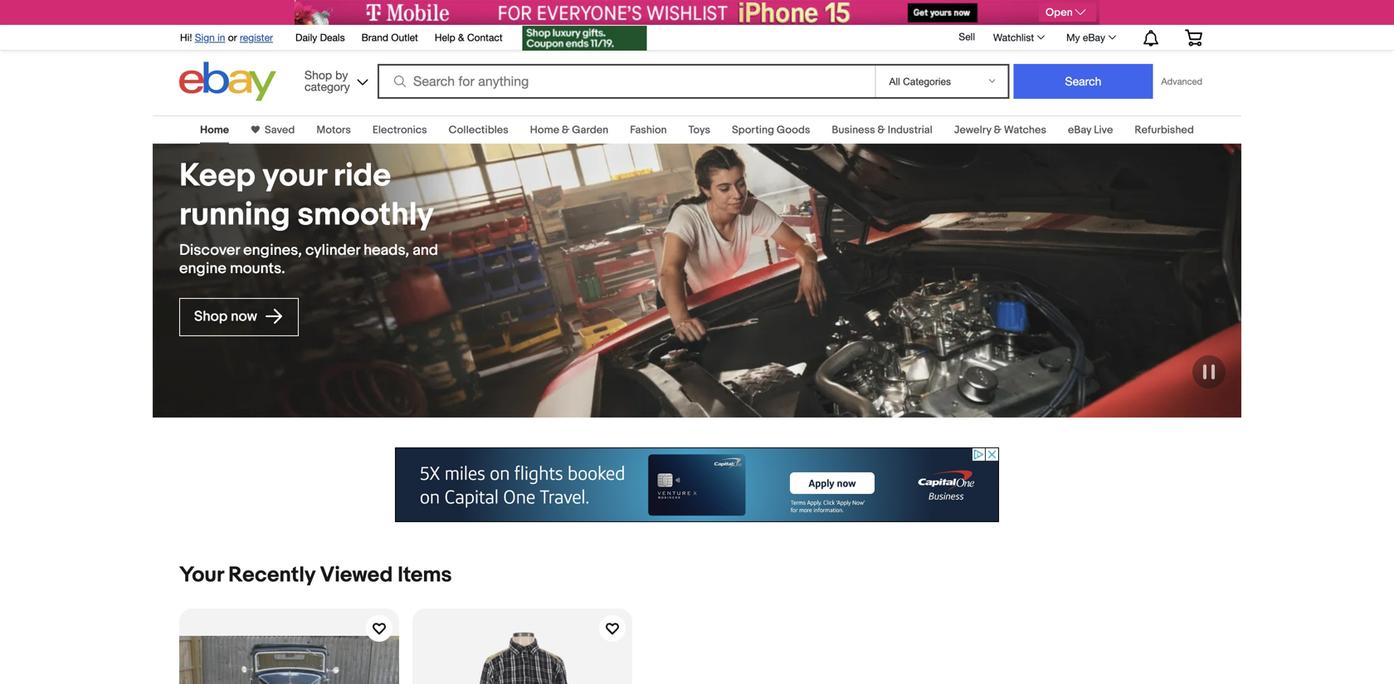 Task type: describe. For each thing, give the bounding box(es) containing it.
keep
[[179, 157, 256, 196]]

engine
[[179, 260, 227, 278]]

mounts.
[[230, 260, 285, 278]]

account navigation
[[171, 21, 1215, 53]]

heads,
[[364, 241, 409, 260]]

jewelry & watches link
[[955, 124, 1047, 137]]

& for help
[[458, 32, 465, 43]]

discover
[[179, 241, 240, 260]]

running
[[179, 196, 290, 234]]

advertisement region inside keep your ride running smoothly main content
[[395, 447, 1000, 522]]

help
[[435, 32, 456, 43]]

home & garden
[[530, 124, 609, 137]]

hi! sign in or register
[[180, 32, 273, 43]]

shop by category
[[305, 68, 350, 93]]

business & industrial link
[[832, 124, 933, 137]]

open
[[1046, 6, 1073, 19]]

advanced
[[1162, 76, 1203, 87]]

refurbished
[[1135, 124, 1195, 137]]

sign
[[195, 32, 215, 43]]

garden
[[572, 124, 609, 137]]

saved link
[[260, 124, 295, 137]]

by
[[335, 68, 348, 82]]

refurbished link
[[1135, 124, 1195, 137]]

your shopping cart image
[[1185, 29, 1204, 46]]

ebay live link
[[1068, 124, 1114, 137]]

shop now
[[194, 308, 261, 325]]

business
[[832, 124, 876, 137]]

fashion link
[[630, 124, 667, 137]]

in
[[218, 32, 225, 43]]

motors link
[[317, 124, 351, 137]]

get the coupon image
[[523, 26, 647, 51]]

toys link
[[689, 124, 711, 137]]

deals
[[320, 32, 345, 43]]

jewelry
[[955, 124, 992, 137]]

sporting
[[732, 124, 775, 137]]

& for business
[[878, 124, 886, 137]]

electronics link
[[373, 124, 427, 137]]

jewelry & watches
[[955, 124, 1047, 137]]

Search for anything text field
[[380, 66, 872, 97]]

or
[[228, 32, 237, 43]]

smoothly
[[298, 196, 434, 234]]

hi!
[[180, 32, 192, 43]]

items
[[398, 562, 452, 588]]

viewed
[[320, 562, 393, 588]]

shop by category banner
[[171, 21, 1215, 105]]

my ebay link
[[1058, 27, 1124, 47]]

electronics
[[373, 124, 427, 137]]

your
[[179, 562, 224, 588]]

0 vertical spatial advertisement region
[[295, 0, 1100, 25]]

help & contact link
[[435, 29, 503, 47]]

help & contact
[[435, 32, 503, 43]]

daily deals link
[[296, 29, 345, 47]]



Task type: vqa. For each thing, say whether or not it's contained in the screenshot.
'Garden'
yes



Task type: locate. For each thing, give the bounding box(es) containing it.
shop inside shop by category
[[305, 68, 332, 82]]

keep your ride running smoothly main content
[[0, 105, 1395, 684]]

collectibles
[[449, 124, 509, 137]]

0 vertical spatial ebay
[[1083, 32, 1106, 43]]

sporting goods
[[732, 124, 811, 137]]

& right help
[[458, 32, 465, 43]]

home for home
[[200, 124, 229, 137]]

your
[[263, 157, 327, 196]]

goods
[[777, 124, 811, 137]]

ride
[[334, 157, 391, 196]]

brand outlet link
[[362, 29, 418, 47]]

home up keep
[[200, 124, 229, 137]]

open button
[[1039, 3, 1097, 22]]

daily deals
[[296, 32, 345, 43]]

0 vertical spatial shop
[[305, 68, 332, 82]]

live
[[1094, 124, 1114, 137]]

keep your ride running smoothly discover engines, cylinder heads, and engine mounts.
[[179, 157, 438, 278]]

ebay
[[1083, 32, 1106, 43], [1068, 124, 1092, 137]]

brand outlet
[[362, 32, 418, 43]]

1 vertical spatial shop
[[194, 308, 228, 325]]

register link
[[240, 32, 273, 43]]

saved
[[265, 124, 295, 137]]

2 home from the left
[[530, 124, 560, 137]]

& inside account "navigation"
[[458, 32, 465, 43]]

&
[[458, 32, 465, 43], [562, 124, 570, 137], [878, 124, 886, 137], [994, 124, 1002, 137]]

fashion
[[630, 124, 667, 137]]

sign in link
[[195, 32, 225, 43]]

1 horizontal spatial home
[[530, 124, 560, 137]]

0 horizontal spatial shop
[[194, 308, 228, 325]]

sporting goods link
[[732, 124, 811, 137]]

shop
[[305, 68, 332, 82], [194, 308, 228, 325]]

my
[[1067, 32, 1081, 43]]

brand
[[362, 32, 389, 43]]

None submit
[[1014, 64, 1154, 99]]

cylinder
[[305, 241, 360, 260]]

daily
[[296, 32, 317, 43]]

toys
[[689, 124, 711, 137]]

1 vertical spatial advertisement region
[[395, 447, 1000, 522]]

shop inside keep your ride running smoothly main content
[[194, 308, 228, 325]]

shop for shop by category
[[305, 68, 332, 82]]

watchlist link
[[985, 27, 1053, 47]]

and
[[413, 241, 438, 260]]

contact
[[467, 32, 503, 43]]

category
[[305, 80, 350, 93]]

ebay inside account "navigation"
[[1083, 32, 1106, 43]]

none submit inside the shop by category banner
[[1014, 64, 1154, 99]]

1 home from the left
[[200, 124, 229, 137]]

watches
[[1005, 124, 1047, 137]]

1 vertical spatial ebay
[[1068, 124, 1092, 137]]

industrial
[[888, 124, 933, 137]]

home
[[200, 124, 229, 137], [530, 124, 560, 137]]

ebay right the my
[[1083, 32, 1106, 43]]

1 horizontal spatial shop
[[305, 68, 332, 82]]

collectibles link
[[449, 124, 509, 137]]

outlet
[[391, 32, 418, 43]]

shop left the by
[[305, 68, 332, 82]]

shop left now
[[194, 308, 228, 325]]

home for home & garden
[[530, 124, 560, 137]]

register
[[240, 32, 273, 43]]

& right business
[[878, 124, 886, 137]]

sell link
[[952, 31, 983, 42]]

business & industrial
[[832, 124, 933, 137]]

sell
[[959, 31, 975, 42]]

& right jewelry
[[994, 124, 1002, 137]]

shop by category button
[[297, 62, 372, 98]]

advertisement region
[[295, 0, 1100, 25], [395, 447, 1000, 522]]

ebay inside keep your ride running smoothly main content
[[1068, 124, 1092, 137]]

advanced link
[[1154, 65, 1211, 98]]

0 horizontal spatial home
[[200, 124, 229, 137]]

ebay live
[[1068, 124, 1114, 137]]

your recently viewed items
[[179, 562, 452, 588]]

home left the garden
[[530, 124, 560, 137]]

& for jewelry
[[994, 124, 1002, 137]]

motors
[[317, 124, 351, 137]]

recently
[[228, 562, 315, 588]]

ebay left live
[[1068, 124, 1092, 137]]

now
[[231, 308, 257, 325]]

& left the garden
[[562, 124, 570, 137]]

& for home
[[562, 124, 570, 137]]

watchlist
[[994, 32, 1035, 43]]

home & garden link
[[530, 124, 609, 137]]

my ebay
[[1067, 32, 1106, 43]]

shop for shop now
[[194, 308, 228, 325]]

engines,
[[243, 241, 302, 260]]



